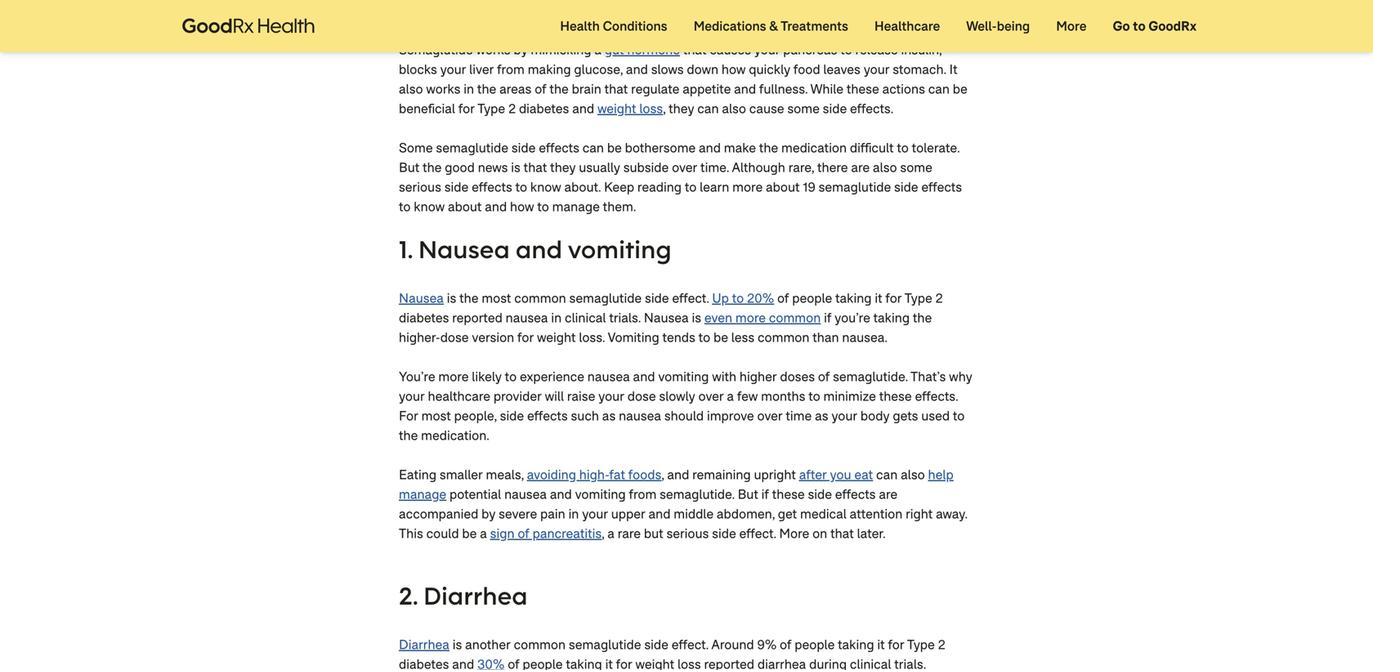 Task type: vqa. For each thing, say whether or not it's contained in the screenshot.
Email address text box
no



Task type: describe. For each thing, give the bounding box(es) containing it.
some
[[399, 139, 433, 157]]

eat
[[855, 466, 873, 484]]

well-being
[[967, 18, 1030, 35]]

with
[[712, 368, 737, 385]]

the up reported
[[460, 290, 479, 307]]

hormone
[[627, 41, 680, 58]]

and up the time.
[[699, 139, 721, 157]]

brain
[[572, 81, 602, 98]]

more inside the some semaglutide side effects can be bothersome and make the medication difficult to tolerate. but the good news is that they usually subside over time. although rare, there are also some serious side effects to know about. keep reading to learn more about 19 semaglutide side effects to know about and how to manage them.
[[733, 179, 763, 196]]

semaglutide. inside you're more likely to experience nausea and vomiting with higher doses of semaglutide. that's why your healthcare provider will raise your dose slowly over a few months to minimize these effects. for most people, side effects such as nausea should improve over time as your body gets used to the medication.
[[833, 368, 908, 385]]

medications & treatments
[[694, 18, 849, 35]]

2 vertical spatial over
[[757, 408, 783, 425]]

also inside the some semaglutide side effects can be bothersome and make the medication difficult to tolerate. but the good news is that they usually subside over time. although rare, there are also some serious side effects to know about. keep reading to learn more about 19 semaglutide side effects to know about and how to manage them.
[[873, 159, 897, 176]]

2 inside of people taking it for type 2 diabetes reported nausea in clinical trials. nausea is
[[936, 290, 943, 307]]

common up the than
[[769, 309, 821, 327]]

type inside is another common semaglutide side effect. around 9% of people taking it for type 2 diabetes and
[[907, 636, 935, 654]]

pain
[[540, 506, 566, 523]]

is inside the some semaglutide side effects can be bothersome and make the medication difficult to tolerate. but the good news is that they usually subside over time. although rare, there are also some serious side effects to know about. keep reading to learn more about 19 semaglutide side effects to know about and how to manage them.
[[511, 159, 521, 176]]

release
[[856, 41, 898, 58]]

upright
[[754, 466, 796, 484]]

such
[[571, 408, 599, 425]]

1 horizontal spatial they
[[669, 100, 694, 117]]

are inside the some semaglutide side effects can be bothersome and make the medication difficult to tolerate. but the good news is that they usually subside over time. although rare, there are also some serious side effects to know about. keep reading to learn more about 19 semaglutide side effects to know about and how to manage them.
[[851, 159, 870, 176]]

people inside of people taking it for type 2 diabetes reported nausea in clinical trials. nausea is
[[792, 290, 833, 307]]

but inside potential nausea and vomiting from semaglutide. but if these side effects are accompanied by severe pain in your upper and middle abdomen, get medical attention right away. this could be a
[[738, 486, 759, 503]]

medication
[[782, 139, 847, 157]]

get
[[778, 506, 797, 523]]

more for you're more likely to experience nausea and vomiting with higher doses of semaglutide. that's why your healthcare provider will raise your dose slowly over a few months to minimize these effects. for most people, side effects such as nausea should improve over time as your body gets used to the medication.
[[439, 368, 469, 385]]

and down brain
[[572, 100, 594, 117]]

of inside is another common semaglutide side effect. around 9% of people taking it for type 2 diabetes and
[[780, 636, 792, 654]]

to inside that causes your pancreas to release insulin, blocks your liver from making glucose, and slows down how quickly food leaves your stomach. it also works in the areas of the brain that regulate appetite and fullness. while these actions can be beneficial for type 2 diabetes and
[[841, 41, 852, 58]]

even more common link
[[705, 309, 821, 327]]

and down the news at top
[[485, 198, 507, 215]]

more for even more common
[[736, 309, 766, 327]]

0 vertical spatial nausea
[[418, 233, 510, 265]]

0 vertical spatial diarrhea
[[424, 580, 528, 612]]

attention
[[850, 506, 903, 523]]

but
[[644, 525, 664, 542]]

for inside if you're taking the higher-dose version for weight loss. vomiting tends to be less common than nausea.
[[518, 329, 534, 346]]

while
[[811, 81, 844, 98]]

than
[[813, 329, 839, 346]]

and up nausea is the most common semaglutide side effect. up to 20%
[[516, 233, 563, 265]]

side down areas
[[512, 139, 536, 157]]

and up but
[[649, 506, 671, 523]]

that inside the some semaglutide side effects can be bothersome and make the medication difficult to tolerate. but the good news is that they usually subside over time. although rare, there are also some serious side effects to know about. keep reading to learn more about 19 semaglutide side effects to know about and how to manage them.
[[524, 159, 547, 176]]

difficult
[[850, 139, 894, 157]]

treatments
[[781, 18, 849, 35]]

people for of
[[795, 636, 835, 654]]

2 as from the left
[[815, 408, 829, 425]]

you're
[[835, 309, 871, 327]]

and up pain
[[550, 486, 572, 503]]

20%
[[747, 290, 774, 307]]

, down regulate at the top of page
[[663, 100, 666, 117]]

of down severe in the bottom of the page
[[518, 525, 530, 542]]

even
[[705, 309, 733, 327]]

approved
[[680, 2, 735, 19]]

1 horizontal spatial by
[[514, 41, 528, 58]]

to left &
[[738, 2, 750, 19]]

common up clinical
[[514, 290, 566, 307]]

and up weight loss , they can also cause some side effects.
[[734, 81, 756, 98]]

body
[[861, 408, 890, 425]]

that causes your pancreas to release insulin, blocks your liver from making glucose, and slows down how quickly food leaves your stomach. it also works in the areas of the brain that regulate appetite and fullness. while these actions can be beneficial for type 2 diabetes and
[[399, 41, 968, 117]]

later.
[[857, 525, 886, 542]]

the down the liver
[[477, 81, 496, 98]]

the down some
[[423, 159, 442, 176]]

a inside potential nausea and vomiting from semaglutide. but if these side effects are accompanied by severe pain in your upper and middle abdomen, get medical attention right away. this could be a
[[480, 525, 487, 542]]

you're more likely to experience nausea and vomiting with higher doses of semaglutide. that's why your healthcare provider will raise your dose slowly over a few months to minimize these effects. for most people, side effects such as nausea should improve over time as your body gets used to the medication.
[[399, 368, 973, 444]]

loss.
[[579, 329, 605, 346]]

0 horizontal spatial more
[[779, 525, 810, 542]]

goodrx
[[1149, 18, 1197, 35]]

and down the 'gut hormone' "link"
[[626, 61, 648, 78]]

weight inside if you're taking the higher-dose version for weight loss. vomiting tends to be less common than nausea.
[[537, 329, 576, 346]]

manage inside 'help manage'
[[399, 486, 447, 503]]

taking for it
[[836, 290, 872, 307]]

news
[[478, 159, 508, 176]]

weight loss link
[[598, 100, 663, 117]]

there
[[818, 159, 848, 176]]

1 horizontal spatial dose
[[588, 2, 616, 19]]

gut
[[605, 41, 624, 58]]

eating
[[399, 466, 437, 484]]

that up "weight loss" link in the top of the page
[[605, 81, 628, 98]]

foods
[[629, 466, 662, 484]]

are inside potential nausea and vomiting from semaglutide. but if these side effects are accompanied by severe pain in your upper and middle abdomen, get medical attention right away. this could be a
[[879, 486, 898, 503]]

0 vertical spatial some
[[788, 100, 820, 117]]

some inside the some semaglutide side effects can be bothersome and make the medication difficult to tolerate. but the good news is that they usually subside over time. although rare, there are also some serious side effects to know about. keep reading to learn more about 19 semaglutide side effects to know about and how to manage them.
[[900, 159, 933, 176]]

mimicking
[[531, 41, 592, 58]]

in inside that causes your pancreas to release insulin, blocks your liver from making glucose, and slows down how quickly food leaves your stomach. it also works in the areas of the brain that regulate appetite and fullness. while these actions can be beneficial for type 2 diabetes and
[[464, 81, 474, 98]]

side down good
[[445, 179, 469, 196]]

effects. inside you're more likely to experience nausea and vomiting with higher doses of semaglutide. that's why your healthcare provider will raise your dose slowly over a few months to minimize these effects. for most people, side effects such as nausea should improve over time as your body gets used to the medication.
[[915, 388, 958, 405]]

being
[[997, 18, 1030, 35]]

medical
[[800, 506, 847, 523]]

most inside you're more likely to experience nausea and vomiting with higher doses of semaglutide. that's why your healthcare provider will raise your dose slowly over a few months to minimize these effects. for most people, side effects such as nausea should improve over time as your body gets used to the medication.
[[422, 408, 451, 425]]

away.
[[936, 506, 968, 523]]

potential
[[450, 486, 501, 503]]

your inside potential nausea and vomiting from semaglutide. but if these side effects are accompanied by severe pain in your upper and middle abdomen, get medical attention right away. this could be a
[[582, 506, 608, 523]]

making
[[528, 61, 571, 78]]

&
[[770, 18, 778, 35]]

is right 'version,'
[[667, 2, 677, 19]]

but inside the some semaglutide side effects can be bothersome and make the medication difficult to tolerate. but the good news is that they usually subside over time. although rare, there are also some serious side effects to know about. keep reading to learn more about 19 semaglutide side effects to know about and how to manage them.
[[399, 159, 420, 176]]

medications
[[694, 18, 767, 35]]

2. diarrhea
[[399, 580, 528, 612]]

version,
[[619, 2, 664, 19]]

effects down 'tolerate.'
[[922, 179, 962, 196]]

to left 'learn'
[[685, 179, 697, 196]]

1. nausea and vomiting
[[399, 233, 672, 265]]

also up right
[[901, 466, 925, 484]]

semaglutide inside is another common semaglutide side effect. around 9% of people taking it for type 2 diabetes and
[[569, 636, 641, 654]]

1 horizontal spatial about
[[766, 179, 800, 196]]

time.
[[701, 159, 729, 176]]

if you're taking the higher-dose version for weight loss. vomiting tends to be less common than nausea.
[[399, 309, 932, 346]]

they inside the some semaglutide side effects can be bothersome and make the medication difficult to tolerate. but the good news is that they usually subside over time. although rare, there are also some serious side effects to know about. keep reading to learn more about 19 semaglutide side effects to know about and how to manage them.
[[550, 159, 576, 176]]

side down the while
[[823, 100, 847, 117]]

middle
[[674, 506, 714, 523]]

your down semaglutide
[[440, 61, 466, 78]]

your down minimize in the right bottom of the page
[[832, 408, 858, 425]]

time
[[786, 408, 812, 425]]

side inside is another common semaglutide side effect. around 9% of people taking it for type 2 diabetes and
[[645, 636, 669, 654]]

the inside if you're taking the higher-dose version for weight loss. vomiting tends to be less common than nausea.
[[913, 309, 932, 327]]

can down appetite
[[698, 100, 719, 117]]

medications & treatments button
[[681, 0, 862, 52]]

over for should
[[699, 388, 724, 405]]

to up 1. nausea and vomiting
[[537, 198, 549, 215]]

that up the down
[[683, 41, 707, 58]]

these inside potential nausea and vomiting from semaglutide. but if these side effects are accompanied by severe pain in your upper and middle abdomen, get medical attention right away. this could be a
[[772, 486, 805, 503]]

1 vertical spatial serious
[[667, 525, 709, 542]]

effects down the news at top
[[472, 179, 512, 196]]

vomiting
[[608, 329, 660, 346]]

reported
[[452, 309, 503, 327]]

beneficial
[[399, 100, 455, 117]]

1 vertical spatial diarrhea
[[399, 636, 450, 654]]

to up the time
[[809, 388, 821, 405]]

this
[[399, 525, 423, 542]]

how inside that causes your pancreas to release insulin, blocks your liver from making glucose, and slows down how quickly food leaves your stomach. it also works in the areas of the brain that regulate appetite and fullness. while these actions can be beneficial for type 2 diabetes and
[[722, 61, 746, 78]]

a left rare
[[608, 525, 615, 542]]

smaller
[[440, 466, 483, 484]]

of inside you're more likely to experience nausea and vomiting with higher doses of semaglutide. that's why your healthcare provider will raise your dose slowly over a few months to minimize these effects. for most people, side effects such as nausea should improve over time as your body gets used to the medication.
[[818, 368, 830, 385]]

rare
[[618, 525, 641, 542]]

food
[[794, 61, 820, 78]]

nausea link
[[399, 290, 444, 307]]

can right eat
[[876, 466, 898, 484]]

from inside potential nausea and vomiting from semaglutide. but if these side effects are accompanied by severe pain in your upper and middle abdomen, get medical attention right away. this could be a
[[629, 486, 657, 503]]

type inside of people taking it for type 2 diabetes reported nausea in clinical trials. nausea is
[[905, 290, 933, 307]]

1 vertical spatial effect.
[[739, 525, 776, 542]]

vomiting for nausea
[[568, 233, 672, 265]]

provider
[[494, 388, 542, 405]]

diabetes inside that causes your pancreas to release insulin, blocks your liver from making glucose, and slows down how quickly food leaves your stomach. it also works in the areas of the brain that regulate appetite and fullness. while these actions can be beneficial for type 2 diabetes and
[[519, 100, 569, 117]]

dose inside if you're taking the higher-dose version for weight loss. vomiting tends to be less common than nausea.
[[440, 329, 469, 346]]

that right on
[[831, 525, 854, 542]]

meals,
[[486, 466, 524, 484]]

another
[[465, 636, 511, 654]]

healthcare
[[428, 388, 491, 405]]

to right difficult
[[897, 139, 909, 157]]

in inside potential nausea and vomiting from semaglutide. but if these side effects are accompanied by severe pain in your upper and middle abdomen, get medical attention right away. this could be a
[[569, 506, 579, 523]]

tolerate.
[[912, 139, 960, 157]]

also left cause
[[722, 100, 746, 117]]

, up potential nausea and vomiting from semaglutide. but if these side effects are accompanied by severe pain in your upper and middle abdomen, get medical attention right away. this could be a
[[662, 466, 664, 484]]

be inside that causes your pancreas to release insulin, blocks your liver from making glucose, and slows down how quickly food leaves your stomach. it also works in the areas of the brain that regulate appetite and fullness. while these actions can be beneficial for type 2 diabetes and
[[953, 81, 968, 98]]

semaglutide works by mimicking a gut hormone
[[399, 41, 680, 58]]

, a higher-dose version, is approved to help people lose weight.
[[530, 2, 894, 19]]

diabetes inside of people taking it for type 2 diabetes reported nausea in clinical trials. nausea is
[[399, 309, 449, 327]]

experience
[[520, 368, 585, 385]]

them.
[[603, 198, 636, 215]]

to up 1.
[[399, 198, 411, 215]]

to up provider on the left of the page
[[505, 368, 517, 385]]

health conditions
[[560, 18, 668, 35]]

weight.
[[852, 2, 894, 19]]

of people taking it for type 2 diabetes reported nausea in clinical trials. nausea is
[[399, 290, 943, 327]]

1 horizontal spatial weight
[[598, 100, 636, 117]]

serious inside the some semaglutide side effects can be bothersome and make the medication difficult to tolerate. but the good news is that they usually subside over time. although rare, there are also some serious side effects to know about. keep reading to learn more about 19 semaglutide side effects to know about and how to manage them.
[[399, 179, 441, 196]]

your up quickly
[[754, 41, 780, 58]]

loss
[[640, 100, 663, 117]]

the down making
[[550, 81, 569, 98]]

sign of pancreatitis link
[[490, 525, 602, 542]]

side inside potential nausea and vomiting from semaglutide. but if these side effects are accompanied by severe pain in your upper and middle abdomen, get medical attention right away. this could be a
[[808, 486, 832, 503]]

side down 'abdomen,'
[[712, 525, 736, 542]]

2 inside is another common semaglutide side effect. around 9% of people taking it for type 2 diabetes and
[[938, 636, 946, 654]]

effects inside potential nausea and vomiting from semaglutide. but if these side effects are accompanied by severe pain in your upper and middle abdomen, get medical attention right away. this could be a
[[835, 486, 876, 503]]

well-
[[967, 18, 997, 35]]

clinical
[[565, 309, 606, 327]]

could
[[426, 525, 459, 542]]

gets
[[893, 408, 918, 425]]



Task type: locate. For each thing, give the bounding box(es) containing it.
tends
[[663, 329, 696, 346]]

19
[[803, 179, 816, 196]]

manage down eating
[[399, 486, 447, 503]]

and inside is another common semaglutide side effect. around 9% of people taking it for type 2 diabetes and
[[452, 656, 474, 670]]

be down it
[[953, 81, 968, 98]]

more
[[733, 179, 763, 196], [736, 309, 766, 327], [439, 368, 469, 385]]

also
[[399, 81, 423, 98], [722, 100, 746, 117], [873, 159, 897, 176], [901, 466, 925, 484]]

leaves
[[824, 61, 861, 78]]

1 vertical spatial help
[[928, 466, 954, 484]]

0 horizontal spatial over
[[672, 159, 698, 176]]

as right the time
[[815, 408, 829, 425]]

for
[[458, 100, 475, 117], [886, 290, 902, 307], [518, 329, 534, 346], [888, 636, 905, 654]]

more down although
[[733, 179, 763, 196]]

1 vertical spatial semaglutide.
[[660, 486, 735, 503]]

, left rare
[[602, 525, 605, 542]]

also inside that causes your pancreas to release insulin, blocks your liver from making glucose, and slows down how quickly food leaves your stomach. it also works in the areas of the brain that regulate appetite and fullness. while these actions can be beneficial for type 2 diabetes and
[[399, 81, 423, 98]]

potential nausea and vomiting from semaglutide. but if these side effects are accompanied by severe pain in your upper and middle abdomen, get medical attention right away. this could be a
[[399, 486, 968, 542]]

make
[[724, 139, 756, 157]]

vomiting for nausea
[[575, 486, 626, 503]]

usually
[[579, 159, 620, 176]]

0 vertical spatial know
[[530, 179, 561, 196]]

dialog
[[0, 0, 1373, 670]]

can
[[928, 81, 950, 98], [698, 100, 719, 117], [583, 139, 604, 157], [876, 466, 898, 484]]

avoiding high-fat foods link
[[527, 466, 662, 484]]

1 as from the left
[[602, 408, 616, 425]]

2 inside that causes your pancreas to release insulin, blocks your liver from making glucose, and slows down how quickly food leaves your stomach. it also works in the areas of the brain that regulate appetite and fullness. while these actions can be beneficial for type 2 diabetes and
[[508, 100, 516, 117]]

from inside that causes your pancreas to release insulin, blocks your liver from making glucose, and slows down how quickly food leaves your stomach. it also works in the areas of the brain that regulate appetite and fullness. while these actions can be beneficial for type 2 diabetes and
[[497, 61, 525, 78]]

0 vertical spatial more
[[733, 179, 763, 196]]

be right could
[[462, 525, 477, 542]]

is right nausea link
[[447, 290, 456, 307]]

higher- inside if you're taking the higher-dose version for weight loss. vomiting tends to be less common than nausea.
[[399, 329, 440, 346]]

effects inside you're more likely to experience nausea and vomiting with higher doses of semaglutide. that's why your healthcare provider will raise your dose slowly over a few months to minimize these effects. for most people, side effects such as nausea should improve over time as your body gets used to the medication.
[[527, 408, 568, 425]]

the up "that's"
[[913, 309, 932, 327]]

these
[[847, 81, 879, 98], [879, 388, 912, 405], [772, 486, 805, 503]]

is inside of people taking it for type 2 diabetes reported nausea in clinical trials. nausea is
[[692, 309, 702, 327]]

2 vertical spatial people
[[795, 636, 835, 654]]

know down some
[[414, 198, 445, 215]]

if
[[824, 309, 832, 327], [762, 486, 769, 503]]

1 vertical spatial nausea
[[399, 290, 444, 307]]

0 vertical spatial effect.
[[672, 290, 709, 307]]

0 horizontal spatial works
[[426, 81, 461, 98]]

more inside dropdown button
[[1056, 18, 1087, 35]]

manage inside the some semaglutide side effects can be bothersome and make the medication difficult to tolerate. but the good news is that they usually subside over time. although rare, there are also some serious side effects to know about. keep reading to learn more about 19 semaglutide side effects to know about and how to manage them.
[[552, 198, 600, 215]]

side
[[823, 100, 847, 117], [512, 139, 536, 157], [445, 179, 469, 196], [894, 179, 919, 196], [645, 290, 669, 307], [500, 408, 524, 425], [808, 486, 832, 503], [712, 525, 736, 542], [645, 636, 669, 654]]

1 vertical spatial in
[[551, 309, 562, 327]]

2 vertical spatial in
[[569, 506, 579, 523]]

appetite
[[683, 81, 731, 98]]

and down another
[[452, 656, 474, 670]]

upper
[[611, 506, 646, 523]]

how down causes
[[722, 61, 746, 78]]

nausea down slowly
[[619, 408, 661, 425]]

also down blocks
[[399, 81, 423, 98]]

0 vertical spatial semaglutide.
[[833, 368, 908, 385]]

nausea up "raise"
[[588, 368, 630, 385]]

go to goodrx link
[[1100, 0, 1210, 52]]

1 horizontal spatial works
[[476, 41, 511, 58]]

know left about.
[[530, 179, 561, 196]]

be inside if you're taking the higher-dose version for weight loss. vomiting tends to be less common than nausea.
[[714, 329, 728, 346]]

, up "semaglutide works by mimicking a gut hormone"
[[530, 2, 533, 19]]

0 horizontal spatial how
[[510, 198, 534, 215]]

1 vertical spatial more
[[736, 309, 766, 327]]

0 vertical spatial are
[[851, 159, 870, 176]]

areas
[[500, 81, 532, 98]]

1 horizontal spatial from
[[629, 486, 657, 503]]

0 vertical spatial in
[[464, 81, 474, 98]]

they
[[669, 100, 694, 117], [550, 159, 576, 176]]

diabetes down areas
[[519, 100, 569, 117]]

vomiting inside you're more likely to experience nausea and vomiting with higher doses of semaglutide. that's why your healthcare provider will raise your dose slowly over a few months to minimize these effects. for most people, side effects such as nausea should improve over time as your body gets used to the medication.
[[658, 368, 709, 385]]

for inside that causes your pancreas to release insulin, blocks your liver from making glucose, and slows down how quickly food leaves your stomach. it also works in the areas of the brain that regulate appetite and fullness. while these actions can be beneficial for type 2 diabetes and
[[458, 100, 475, 117]]

0 vertical spatial most
[[482, 290, 511, 307]]

are down difficult
[[851, 159, 870, 176]]

0 horizontal spatial dose
[[440, 329, 469, 346]]

2 vertical spatial vomiting
[[575, 486, 626, 503]]

go to goodrx
[[1113, 18, 1197, 35]]

more down up to 20% link
[[736, 309, 766, 327]]

0 horizontal spatial know
[[414, 198, 445, 215]]

1 vertical spatial know
[[414, 198, 445, 215]]

your right "raise"
[[599, 388, 625, 405]]

0 vertical spatial from
[[497, 61, 525, 78]]

people inside is another common semaglutide side effect. around 9% of people taking it for type 2 diabetes and
[[795, 636, 835, 654]]

0 vertical spatial these
[[847, 81, 879, 98]]

0 horizontal spatial are
[[851, 159, 870, 176]]

weight
[[598, 100, 636, 117], [537, 329, 576, 346]]

be inside potential nausea and vomiting from semaglutide. but if these side effects are accompanied by severe pain in your upper and middle abdomen, get medical attention right away. this could be a
[[462, 525, 477, 542]]

after
[[799, 466, 827, 484]]

up
[[712, 290, 729, 307]]

higher- down nausea link
[[399, 329, 440, 346]]

keep
[[604, 179, 635, 196]]

0 vertical spatial over
[[672, 159, 698, 176]]

people right &
[[782, 2, 822, 19]]

0 horizontal spatial from
[[497, 61, 525, 78]]

they up about.
[[550, 159, 576, 176]]

1 vertical spatial about
[[448, 198, 482, 215]]

in inside of people taking it for type 2 diabetes reported nausea in clinical trials. nausea is
[[551, 309, 562, 327]]

that right the news at top
[[524, 159, 547, 176]]

these down "leaves"
[[847, 81, 879, 98]]

1 horizontal spatial are
[[879, 486, 898, 503]]

semaglutide
[[436, 139, 509, 157], [819, 179, 891, 196], [569, 290, 642, 307], [569, 636, 641, 654]]

to inside if you're taking the higher-dose version for weight loss. vomiting tends to be less common than nausea.
[[699, 329, 711, 346]]

if inside if you're taking the higher-dose version for weight loss. vomiting tends to be less common than nausea.
[[824, 309, 832, 327]]

these inside that causes your pancreas to release insulin, blocks your liver from making glucose, and slows down how quickly food leaves your stomach. it also works in the areas of the brain that regulate appetite and fullness. while these actions can be beneficial for type 2 diabetes and
[[847, 81, 879, 98]]

it inside is another common semaglutide side effect. around 9% of people taking it for type 2 diabetes and
[[878, 636, 885, 654]]

some down the fullness.
[[788, 100, 820, 117]]

the up although
[[759, 139, 778, 157]]

a left sign
[[480, 525, 487, 542]]

0 vertical spatial more
[[1056, 18, 1087, 35]]

0 vertical spatial taking
[[836, 290, 872, 307]]

0 vertical spatial higher-
[[546, 2, 588, 19]]

0 vertical spatial 2
[[508, 100, 516, 117]]

0 vertical spatial type
[[478, 100, 505, 117]]

your up the for
[[399, 388, 425, 405]]

health conditions button
[[547, 0, 681, 52]]

insulin,
[[901, 41, 942, 58]]

1 vertical spatial how
[[510, 198, 534, 215]]

goodrx health image
[[173, 9, 324, 43]]

and right foods
[[667, 466, 689, 484]]

these up gets
[[879, 388, 912, 405]]

in
[[464, 81, 474, 98], [551, 309, 562, 327], [569, 506, 579, 523]]

regulate
[[631, 81, 680, 98]]

of inside that causes your pancreas to release insulin, blocks your liver from making glucose, and slows down how quickly food leaves your stomach. it also works in the areas of the brain that regulate appetite and fullness. while these actions can be beneficial for type 2 diabetes and
[[535, 81, 547, 98]]

the inside you're more likely to experience nausea and vomiting with higher doses of semaglutide. that's why your healthcare provider will raise your dose slowly over a few months to minimize these effects. for most people, side effects such as nausea should improve over time as your body gets used to the medication.
[[399, 427, 418, 444]]

1 vertical spatial over
[[699, 388, 724, 405]]

vomiting inside potential nausea and vomiting from semaglutide. but if these side effects are accompanied by severe pain in your upper and middle abdomen, get medical attention right away. this could be a
[[575, 486, 626, 503]]

0 vertical spatial if
[[824, 309, 832, 327]]

can inside the some semaglutide side effects can be bothersome and make the medication difficult to tolerate. but the good news is that they usually subside over time. although rare, there are also some serious side effects to know about. keep reading to learn more about 19 semaglutide side effects to know about and how to manage them.
[[583, 139, 604, 157]]

people up the than
[[792, 290, 833, 307]]

1.
[[399, 233, 413, 265]]

nausea inside potential nausea and vomiting from semaglutide. but if these side effects are accompanied by severe pain in your upper and middle abdomen, get medical attention right away. this could be a
[[504, 486, 547, 503]]

and inside you're more likely to experience nausea and vomiting with higher doses of semaglutide. that's why your healthcare provider will raise your dose slowly over a few months to minimize these effects. for most people, side effects such as nausea should improve over time as your body gets used to the medication.
[[633, 368, 655, 385]]

1 horizontal spatial most
[[482, 290, 511, 307]]

of
[[535, 81, 547, 98], [777, 290, 789, 307], [818, 368, 830, 385], [518, 525, 530, 542], [780, 636, 792, 654]]

your left upper
[[582, 506, 608, 523]]

although
[[732, 159, 786, 176]]

the down the for
[[399, 427, 418, 444]]

effects down will on the bottom left
[[527, 408, 568, 425]]

2 vertical spatial effect.
[[672, 636, 709, 654]]

fullness.
[[759, 81, 808, 98]]

to
[[738, 2, 750, 19], [1133, 18, 1146, 35], [841, 41, 852, 58], [897, 139, 909, 157], [516, 179, 527, 196], [685, 179, 697, 196], [399, 198, 411, 215], [537, 198, 549, 215], [732, 290, 744, 307], [699, 329, 711, 346], [505, 368, 517, 385], [809, 388, 821, 405], [953, 408, 965, 425]]

you're
[[399, 368, 435, 385]]

doses
[[780, 368, 815, 385]]

glucose,
[[574, 61, 623, 78]]

is left 'even'
[[692, 309, 702, 327]]

0 vertical spatial help
[[753, 2, 778, 19]]

nausea
[[418, 233, 510, 265], [399, 290, 444, 307], [644, 309, 689, 327]]

can inside that causes your pancreas to release insulin, blocks your liver from making glucose, and slows down how quickly food leaves your stomach. it also works in the areas of the brain that regulate appetite and fullness. while these actions can be beneficial for type 2 diabetes and
[[928, 81, 950, 98]]

taking inside of people taking it for type 2 diabetes reported nausea in clinical trials. nausea is
[[836, 290, 872, 307]]

can up usually
[[583, 139, 604, 157]]

some down 'tolerate.'
[[900, 159, 933, 176]]

diabetes down nausea link
[[399, 309, 449, 327]]

type
[[478, 100, 505, 117], [905, 290, 933, 307], [907, 636, 935, 654]]

0 vertical spatial how
[[722, 61, 746, 78]]

0 vertical spatial diabetes
[[519, 100, 569, 117]]

slowly
[[659, 388, 695, 405]]

nausea.
[[842, 329, 888, 346]]

is another common semaglutide side effect. around 9% of people taking it for type 2 diabetes and
[[399, 636, 946, 670]]

1 horizontal spatial how
[[722, 61, 746, 78]]

1 vertical spatial people
[[792, 290, 833, 307]]

over left the time.
[[672, 159, 698, 176]]

works inside that causes your pancreas to release insulin, blocks your liver from making glucose, and slows down how quickly food leaves your stomach. it also works in the areas of the brain that regulate appetite and fullness. while these actions can be beneficial for type 2 diabetes and
[[426, 81, 461, 98]]

as right such
[[602, 408, 616, 425]]

by up areas
[[514, 41, 528, 58]]

but up 'abdomen,'
[[738, 486, 759, 503]]

a up "semaglutide works by mimicking a gut hormone"
[[536, 2, 543, 19]]

are up attention
[[879, 486, 898, 503]]

0 vertical spatial serious
[[399, 179, 441, 196]]

common inside if you're taking the higher-dose version for weight loss. vomiting tends to be less common than nausea.
[[758, 329, 810, 346]]

semaglutide. up minimize in the right bottom of the page
[[833, 368, 908, 385]]

be down 'even'
[[714, 329, 728, 346]]

of right 20%
[[777, 290, 789, 307]]

1 horizontal spatial over
[[699, 388, 724, 405]]

2 vertical spatial these
[[772, 486, 805, 503]]

1 horizontal spatial if
[[824, 309, 832, 327]]

0 horizontal spatial but
[[399, 159, 420, 176]]

to inside go to goodrx link
[[1133, 18, 1146, 35]]

weight down clinical
[[537, 329, 576, 346]]

slows
[[651, 61, 684, 78]]

1 vertical spatial by
[[482, 506, 496, 523]]

avoiding
[[527, 466, 576, 484]]

people for help
[[782, 2, 822, 19]]

some semaglutide side effects can be bothersome and make the medication difficult to tolerate. but the good news is that they usually subside over time. although rare, there are also some serious side effects to know about. keep reading to learn more about 19 semaglutide side effects to know about and how to manage them.
[[399, 139, 962, 215]]

0 vertical spatial works
[[476, 41, 511, 58]]

1 horizontal spatial manage
[[552, 198, 600, 215]]

0 horizontal spatial they
[[550, 159, 576, 176]]

if up the than
[[824, 309, 832, 327]]

2 vertical spatial 2
[[938, 636, 946, 654]]

weight loss , they can also cause some side effects.
[[598, 100, 894, 117]]

1 horizontal spatial effects.
[[915, 388, 958, 405]]

taking for the
[[874, 309, 910, 327]]

diabetes inside is another common semaglutide side effect. around 9% of people taking it for type 2 diabetes and
[[399, 656, 449, 670]]

2 horizontal spatial over
[[757, 408, 783, 425]]

liver
[[469, 61, 494, 78]]

1 vertical spatial more
[[779, 525, 810, 542]]

1 vertical spatial manage
[[399, 486, 447, 503]]

0 horizontal spatial manage
[[399, 486, 447, 503]]

for
[[399, 408, 418, 425]]

nausea inside of people taking it for type 2 diabetes reported nausea in clinical trials. nausea is
[[644, 309, 689, 327]]

help
[[753, 2, 778, 19], [928, 466, 954, 484]]

0 horizontal spatial help
[[753, 2, 778, 19]]

pancreatitis
[[533, 525, 602, 542]]

0 horizontal spatial most
[[422, 408, 451, 425]]

if down upright
[[762, 486, 769, 503]]

1 horizontal spatial know
[[530, 179, 561, 196]]

0 vertical spatial they
[[669, 100, 694, 117]]

1 horizontal spatial semaglutide.
[[833, 368, 908, 385]]

help manage link
[[399, 466, 954, 503]]

how inside the some semaglutide side effects can be bothersome and make the medication difficult to tolerate. but the good news is that they usually subside over time. although rare, there are also some serious side effects to know about. keep reading to learn more about 19 semaglutide side effects to know about and how to manage them.
[[510, 198, 534, 215]]

people,
[[454, 408, 497, 425]]

more inside you're more likely to experience nausea and vomiting with higher doses of semaglutide. that's why your healthcare provider will raise your dose slowly over a few months to minimize these effects. for most people, side effects such as nausea should improve over time as your body gets used to the medication.
[[439, 368, 469, 385]]

0 horizontal spatial as
[[602, 408, 616, 425]]

0 horizontal spatial by
[[482, 506, 496, 523]]

1 horizontal spatial higher-
[[546, 2, 588, 19]]

about
[[766, 179, 800, 196], [448, 198, 482, 215]]

0 horizontal spatial some
[[788, 100, 820, 117]]

people
[[782, 2, 822, 19], [792, 290, 833, 307], [795, 636, 835, 654]]

if inside potential nausea and vomiting from semaglutide. but if these side effects are accompanied by severe pain in your upper and middle abdomen, get medical attention right away. this could be a
[[762, 486, 769, 503]]

effect. left up on the right top
[[672, 290, 709, 307]]

medication.
[[421, 427, 490, 444]]

0 horizontal spatial higher-
[[399, 329, 440, 346]]

0 vertical spatial effects.
[[850, 100, 894, 117]]

fat
[[610, 466, 625, 484]]

you
[[830, 466, 852, 484]]

0 horizontal spatial semaglutide.
[[660, 486, 735, 503]]

0 horizontal spatial effects.
[[850, 100, 894, 117]]

effect. inside is another common semaglutide side effect. around 9% of people taking it for type 2 diabetes and
[[672, 636, 709, 654]]

1 horizontal spatial but
[[738, 486, 759, 503]]

most up medication. on the left of the page
[[422, 408, 451, 425]]

diarrhea
[[424, 580, 528, 612], [399, 636, 450, 654]]

semaglutide.
[[833, 368, 908, 385], [660, 486, 735, 503]]

is left another
[[453, 636, 462, 654]]

nausea up tends
[[644, 309, 689, 327]]

dose left 'version,'
[[588, 2, 616, 19]]

nausea inside of people taking it for type 2 diabetes reported nausea in clinical trials. nausea is
[[506, 309, 548, 327]]

to down 'even'
[[699, 329, 711, 346]]

more up healthcare
[[439, 368, 469, 385]]

0 horizontal spatial weight
[[537, 329, 576, 346]]

0 vertical spatial people
[[782, 2, 822, 19]]

learn
[[700, 179, 730, 196]]

works up the liver
[[476, 41, 511, 58]]

most up reported
[[482, 290, 511, 307]]

0 vertical spatial by
[[514, 41, 528, 58]]

conditions
[[603, 18, 668, 35]]

by inside potential nausea and vomiting from semaglutide. but if these side effects are accompanied by severe pain in your upper and middle abdomen, get medical attention right away. this could be a
[[482, 506, 496, 523]]

your down release
[[864, 61, 890, 78]]

side up if you're taking the higher-dose version for weight loss. vomiting tends to be less common than nausea.
[[645, 290, 669, 307]]

more down get
[[779, 525, 810, 542]]

for inside is another common semaglutide side effect. around 9% of people taking it for type 2 diabetes and
[[888, 636, 905, 654]]

semaglutide. up middle
[[660, 486, 735, 503]]

0 vertical spatial but
[[399, 159, 420, 176]]

to right used
[[953, 408, 965, 425]]

be up usually
[[607, 139, 622, 157]]

in left clinical
[[551, 309, 562, 327]]

1 vertical spatial 2
[[936, 290, 943, 307]]

go
[[1113, 18, 1130, 35]]

and down vomiting
[[633, 368, 655, 385]]

1 horizontal spatial help
[[928, 466, 954, 484]]

be inside the some semaglutide side effects can be bothersome and make the medication difficult to tolerate. but the good news is that they usually subside over time. although rare, there are also some serious side effects to know about. keep reading to learn more about 19 semaglutide side effects to know about and how to manage them.
[[607, 139, 622, 157]]

is
[[667, 2, 677, 19], [511, 159, 521, 176], [447, 290, 456, 307], [692, 309, 702, 327], [453, 636, 462, 654]]

0 vertical spatial about
[[766, 179, 800, 196]]

higher
[[740, 368, 777, 385]]

effects up usually
[[539, 139, 580, 157]]

side inside you're more likely to experience nausea and vomiting with higher doses of semaglutide. that's why your healthcare provider will raise your dose slowly over a few months to minimize these effects. for most people, side effects such as nausea should improve over time as your body gets used to the medication.
[[500, 408, 524, 425]]

by
[[514, 41, 528, 58], [482, 506, 496, 523]]

help inside 'help manage'
[[928, 466, 954, 484]]

0 vertical spatial vomiting
[[568, 233, 672, 265]]

it inside of people taking it for type 2 diabetes reported nausea in clinical trials. nausea is
[[875, 290, 883, 307]]

effects. down actions
[[850, 100, 894, 117]]

that's
[[911, 368, 946, 385]]

0 horizontal spatial serious
[[399, 179, 441, 196]]

2 vertical spatial diabetes
[[399, 656, 449, 670]]

semaglutide. inside potential nausea and vomiting from semaglutide. but if these side effects are accompanied by severe pain in your upper and middle abdomen, get medical attention right away. this could be a
[[660, 486, 735, 503]]

a left gut
[[595, 41, 602, 58]]

dose inside you're more likely to experience nausea and vomiting with higher doses of semaglutide. that's why your healthcare provider will raise your dose slowly over a few months to minimize these effects. for most people, side effects such as nausea should improve over time as your body gets used to the medication.
[[628, 388, 656, 405]]

that
[[683, 41, 707, 58], [605, 81, 628, 98], [524, 159, 547, 176], [831, 525, 854, 542]]

dose
[[588, 2, 616, 19], [440, 329, 469, 346], [628, 388, 656, 405]]

diarrhea down 2.
[[399, 636, 450, 654]]

1 vertical spatial effects.
[[915, 388, 958, 405]]

over inside the some semaglutide side effects can be bothersome and make the medication difficult to tolerate. but the good news is that they usually subside over time. although rare, there are also some serious side effects to know about. keep reading to learn more about 19 semaglutide side effects to know about and how to manage them.
[[672, 159, 698, 176]]

good
[[445, 159, 475, 176]]

help left treatments
[[753, 2, 778, 19]]

sign
[[490, 525, 515, 542]]

of inside of people taking it for type 2 diabetes reported nausea in clinical trials. nausea is
[[777, 290, 789, 307]]

from up areas
[[497, 61, 525, 78]]

1 vertical spatial type
[[905, 290, 933, 307]]

1 vertical spatial most
[[422, 408, 451, 425]]

high-
[[579, 466, 610, 484]]

for inside of people taking it for type 2 diabetes reported nausea in clinical trials. nausea is
[[886, 290, 902, 307]]

0 horizontal spatial if
[[762, 486, 769, 503]]

improve
[[707, 408, 754, 425]]

common inside is another common semaglutide side effect. around 9% of people taking it for type 2 diabetes and
[[514, 636, 566, 654]]

accompanied
[[399, 506, 479, 523]]

is inside is another common semaglutide side effect. around 9% of people taking it for type 2 diabetes and
[[453, 636, 462, 654]]

works up beneficial
[[426, 81, 461, 98]]

of right doses
[[818, 368, 830, 385]]

1 vertical spatial these
[[879, 388, 912, 405]]

2 vertical spatial more
[[439, 368, 469, 385]]

subside
[[624, 159, 669, 176]]

serious
[[399, 179, 441, 196], [667, 525, 709, 542]]

to right up on the right top
[[732, 290, 744, 307]]

side up medical
[[808, 486, 832, 503]]

severe
[[499, 506, 537, 523]]

side down 'tolerate.'
[[894, 179, 919, 196]]

eating smaller meals, avoiding high-fat foods , and remaining upright after you eat can also
[[399, 466, 928, 484]]

0 horizontal spatial in
[[464, 81, 474, 98]]

is right the news at top
[[511, 159, 521, 176]]

taking inside is another common semaglutide side effect. around 9% of people taking it for type 2 diabetes and
[[838, 636, 874, 654]]

1 horizontal spatial more
[[1056, 18, 1087, 35]]

taking inside if you're taking the higher-dose version for weight loss. vomiting tends to be less common than nausea.
[[874, 309, 910, 327]]

a inside you're more likely to experience nausea and vomiting with higher doses of semaglutide. that's why your healthcare provider will raise your dose slowly over a few months to minimize these effects. for most people, side effects such as nausea should improve over time as your body gets used to the medication.
[[727, 388, 734, 405]]

remaining
[[693, 466, 751, 484]]

1 vertical spatial weight
[[537, 329, 576, 346]]

to left about.
[[516, 179, 527, 196]]

common down even more common link
[[758, 329, 810, 346]]

over for to
[[672, 159, 698, 176]]

these inside you're more likely to experience nausea and vomiting with higher doses of semaglutide. that's why your healthcare provider will raise your dose slowly over a few months to minimize these effects. for most people, side effects such as nausea should improve over time as your body gets used to the medication.
[[879, 388, 912, 405]]

about left 19
[[766, 179, 800, 196]]

type inside that causes your pancreas to release insulin, blocks your liver from making glucose, and slows down how quickly food leaves your stomach. it also works in the areas of the brain that regulate appetite and fullness. while these actions can be beneficial for type 2 diabetes and
[[478, 100, 505, 117]]



